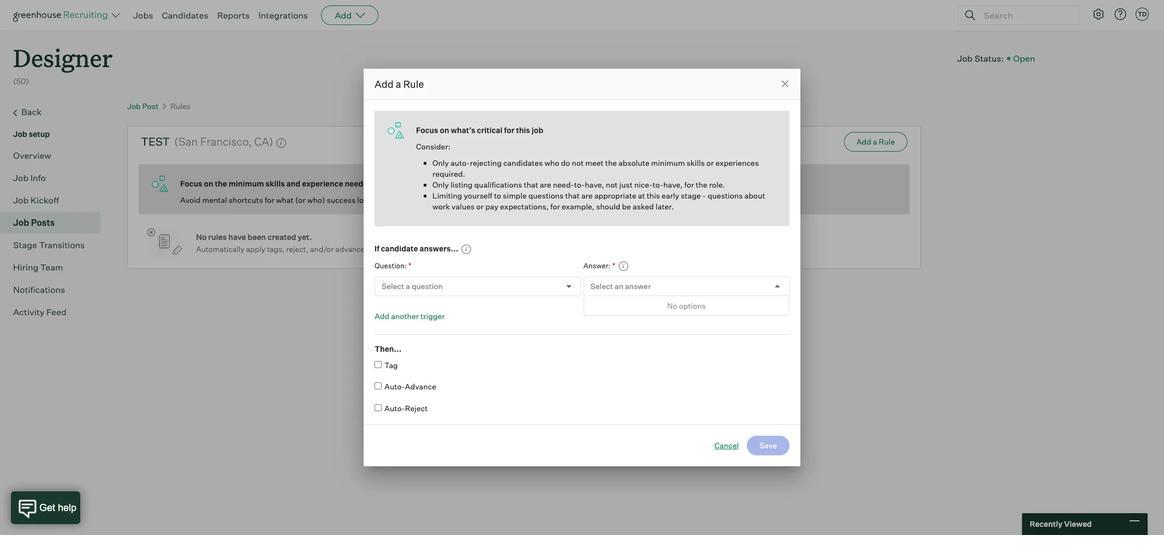 Task type: locate. For each thing, give the bounding box(es) containing it.
rules
[[208, 233, 227, 242]]

1 select from the left
[[382, 282, 404, 291]]

no for no options
[[667, 301, 677, 311]]

an
[[615, 282, 624, 291]]

0 vertical spatial skills
[[687, 158, 705, 167]]

and
[[286, 179, 300, 189]]

0 vertical spatial focus
[[416, 125, 438, 135]]

job up the yourself
[[464, 179, 475, 189]]

who
[[545, 158, 559, 167]]

to- up individual
[[653, 180, 664, 189]]

example,
[[562, 202, 595, 211]]

avoid mental shortcuts for what (or who) success looks like by refraining from asking questions about personality characteristics, individual interests, or personal background.
[[180, 196, 800, 205]]

no left options
[[667, 301, 677, 311]]

focus
[[416, 125, 438, 135], [180, 179, 202, 189]]

td button
[[1136, 8, 1149, 21]]

1 * from the left
[[408, 261, 411, 270]]

1 horizontal spatial a
[[406, 282, 410, 291]]

questions down need-
[[528, 191, 564, 200]]

0 vertical spatial rule
[[403, 78, 424, 90]]

1 horizontal spatial skills
[[687, 158, 705, 167]]

this right critical
[[516, 125, 530, 135]]

integrations
[[259, 10, 308, 21]]

* down based
[[408, 261, 411, 270]]

reject,
[[286, 245, 309, 254]]

this right the at at right top
[[647, 191, 660, 200]]

personality
[[542, 196, 582, 205]]

select for select an answer
[[591, 282, 613, 291]]

for left example,
[[550, 202, 560, 211]]

1 horizontal spatial rule
[[879, 137, 895, 146]]

activity feed
[[13, 307, 67, 318]]

job
[[532, 125, 543, 135], [464, 179, 475, 189]]

yet.
[[298, 233, 312, 242]]

should
[[596, 202, 621, 211]]

questions down 'qualifications'
[[483, 196, 518, 205]]

to down 'qualifications'
[[494, 191, 501, 200]]

auto-
[[451, 158, 470, 167]]

focus up avoid
[[180, 179, 202, 189]]

critical
[[477, 125, 503, 135]]

0 horizontal spatial answer
[[474, 245, 499, 254]]

this down required.
[[448, 179, 462, 189]]

experience
[[302, 179, 343, 189]]

job for job post
[[127, 101, 141, 111]]

minimum up shortcuts
[[229, 179, 264, 189]]

0 horizontal spatial focus
[[180, 179, 202, 189]]

1 horizontal spatial to-
[[653, 180, 664, 189]]

focus up consider:
[[416, 125, 438, 135]]

0 vertical spatial this
[[516, 125, 530, 135]]

work
[[433, 202, 450, 211]]

answer
[[474, 245, 499, 254], [625, 282, 651, 291]]

another
[[391, 312, 419, 321]]

answer right only questions with yes/no, single-select or multi-select answers types will appear. image
[[474, 245, 499, 254]]

options
[[679, 301, 706, 311]]

0 vertical spatial on
[[440, 125, 449, 135]]

early
[[662, 191, 679, 200]]

no for no rules have been created yet. automatically apply tags, reject, and/or advance candidates based on how they answer application questions.
[[196, 233, 207, 242]]

have, up 'early'
[[664, 180, 683, 189]]

notifications link
[[13, 283, 96, 296]]

0 vertical spatial no
[[196, 233, 207, 242]]

on up mental
[[204, 179, 213, 189]]

0 horizontal spatial are
[[540, 180, 551, 189]]

about down experiences
[[745, 191, 765, 200]]

status:
[[975, 53, 1004, 64]]

notifications
[[13, 284, 65, 295]]

ca)
[[254, 135, 273, 149]]

back
[[21, 106, 42, 117]]

only up "limiting"
[[433, 180, 449, 189]]

minimum up 'early'
[[651, 158, 685, 167]]

0 horizontal spatial select
[[382, 282, 404, 291]]

0 horizontal spatial have,
[[585, 180, 604, 189]]

1 horizontal spatial about
[[745, 191, 765, 200]]

on inside no rules have been created yet. automatically apply tags, reject, and/or advance candidates based on how they answer application questions.
[[430, 245, 439, 254]]

2 select from the left
[[591, 282, 613, 291]]

focus inside add a rule dialog
[[416, 125, 438, 135]]

0 horizontal spatial add a rule
[[375, 78, 424, 90]]

0 horizontal spatial on
[[204, 179, 213, 189]]

answer:
[[584, 262, 611, 270]]

job left the status:
[[957, 53, 973, 64]]

rule inside dialog
[[403, 78, 424, 90]]

1 horizontal spatial on
[[430, 245, 439, 254]]

team
[[40, 262, 63, 273]]

are left need-
[[540, 180, 551, 189]]

0 horizontal spatial to
[[374, 179, 382, 189]]

mental
[[202, 196, 227, 205]]

select a question
[[382, 282, 443, 291]]

1 vertical spatial only
[[433, 180, 449, 189]]

rules link
[[170, 101, 190, 111]]

or right the -
[[713, 196, 720, 205]]

candidates up question:
[[367, 245, 405, 254]]

1 vertical spatial on
[[204, 179, 213, 189]]

on for add a rule
[[440, 125, 449, 135]]

only questions with yes/no, single-select or multi-select answers types will appear. element
[[458, 243, 472, 255]]

tag
[[384, 361, 398, 370]]

1 to- from the left
[[574, 180, 585, 189]]

job left posts
[[13, 217, 29, 228]]

0 horizontal spatial that
[[524, 180, 538, 189]]

job post link
[[127, 101, 158, 111]]

1 horizontal spatial select
[[591, 282, 613, 291]]

1 horizontal spatial add a rule
[[857, 137, 895, 146]]

1 vertical spatial answer
[[625, 282, 651, 291]]

0 vertical spatial auto-
[[384, 383, 405, 392]]

1 vertical spatial focus
[[180, 179, 202, 189]]

listing
[[451, 180, 473, 189]]

no inside no rules have been created yet. automatically apply tags, reject, and/or advance candidates based on how they answer application questions.
[[196, 233, 207, 242]]

* left when multiple answer values are selected, an applicant only needs to match one of them to trigger this condition. icon
[[612, 261, 615, 270]]

0 vertical spatial a
[[396, 78, 401, 90]]

personal
[[722, 196, 753, 205]]

rule inside button
[[879, 137, 895, 146]]

2 horizontal spatial a
[[873, 137, 877, 146]]

test
[[141, 135, 170, 149]]

0 vertical spatial add a rule
[[375, 78, 424, 90]]

1 vertical spatial that
[[565, 191, 580, 200]]

job left info
[[13, 172, 29, 183]]

questions down role.
[[708, 191, 743, 200]]

for right critical
[[504, 125, 515, 135]]

no inside add a rule dialog
[[667, 301, 677, 311]]

the
[[605, 158, 617, 167], [215, 179, 227, 189], [404, 179, 416, 189], [696, 180, 708, 189]]

to- up example,
[[574, 180, 585, 189]]

focus for test
[[180, 179, 202, 189]]

job setup
[[13, 129, 50, 139]]

Auto-Reject checkbox
[[375, 405, 382, 412]]

2 horizontal spatial on
[[440, 125, 449, 135]]

1 horizontal spatial answer
[[625, 282, 651, 291]]

not up appropriate
[[606, 180, 618, 189]]

a
[[396, 78, 401, 90], [873, 137, 877, 146], [406, 282, 410, 291]]

0 vertical spatial not
[[572, 158, 584, 167]]

on left what's
[[440, 125, 449, 135]]

0 vertical spatial answer
[[474, 245, 499, 254]]

1 vertical spatial this
[[448, 179, 462, 189]]

viewed
[[1064, 520, 1092, 529]]

1 vertical spatial a
[[873, 137, 877, 146]]

1 vertical spatial candidates
[[367, 245, 405, 254]]

0 horizontal spatial candidates
[[367, 245, 405, 254]]

1 horizontal spatial no
[[667, 301, 677, 311]]

like
[[378, 196, 391, 205]]

about left personality at left top
[[519, 196, 540, 205]]

0 vertical spatial meet
[[585, 158, 604, 167]]

1 vertical spatial add a rule
[[857, 137, 895, 146]]

1 horizontal spatial to
[[494, 191, 501, 200]]

job left "setup"
[[13, 129, 27, 139]]

meet
[[585, 158, 604, 167], [383, 179, 402, 189]]

job status:
[[957, 53, 1004, 64]]

1 horizontal spatial candidates
[[503, 158, 543, 167]]

not right do
[[572, 158, 584, 167]]

0 vertical spatial only
[[433, 158, 449, 167]]

0 horizontal spatial about
[[519, 196, 540, 205]]

0 horizontal spatial *
[[408, 261, 411, 270]]

minimum inside only auto-rejecting candidates who do not meet the absolute minimum skills or experiences required. only listing qualifications that are need-to-have, not just nice-to-have, for the role. limiting yourself to simple questions that are appropriate at this early stage - questions about work values or pay expectations, for example, should be asked later.
[[651, 158, 685, 167]]

skills up stage
[[687, 158, 705, 167]]

on left 'how'
[[430, 245, 439, 254]]

auto- right auto-reject option
[[384, 404, 405, 413]]

job left kickoff
[[13, 195, 29, 206]]

skills left and
[[266, 179, 285, 189]]

job info
[[13, 172, 46, 183]]

only up required.
[[433, 158, 449, 167]]

auto-
[[384, 383, 405, 392], [384, 404, 405, 413]]

to up like
[[374, 179, 382, 189]]

recently viewed
[[1030, 520, 1092, 529]]

meet right do
[[585, 158, 604, 167]]

overview
[[13, 150, 51, 161]]

reports
[[217, 10, 250, 21]]

Tag checkbox
[[375, 362, 382, 369]]

job for job kickoff
[[13, 195, 29, 206]]

1 horizontal spatial meet
[[585, 158, 604, 167]]

only
[[433, 158, 449, 167], [433, 180, 449, 189]]

1 horizontal spatial questions
[[528, 191, 564, 200]]

1 vertical spatial not
[[606, 180, 618, 189]]

0 horizontal spatial minimum
[[229, 179, 264, 189]]

auto- for reject
[[384, 404, 405, 413]]

1 vertical spatial skills
[[266, 179, 285, 189]]

0 horizontal spatial this
[[448, 179, 462, 189]]

1 horizontal spatial are
[[581, 191, 593, 200]]

meet up by
[[383, 179, 402, 189]]

2 horizontal spatial this
[[647, 191, 660, 200]]

2 vertical spatial on
[[430, 245, 439, 254]]

0 horizontal spatial rule
[[403, 78, 424, 90]]

to inside only auto-rejecting candidates who do not meet the absolute minimum skills or experiences required. only listing qualifications that are need-to-have, not just nice-to-have, for the role. limiting yourself to simple questions that are appropriate at this early stage - questions about work values or pay expectations, for example, should be asked later.
[[494, 191, 501, 200]]

candidate
[[381, 244, 418, 253]]

2 auto- from the top
[[384, 404, 405, 413]]

only questions with yes/no, single-select or multi-select answers types will appear. image
[[461, 244, 472, 255]]

1 horizontal spatial have,
[[664, 180, 683, 189]]

a inside add a rule button
[[873, 137, 877, 146]]

no left rules
[[196, 233, 207, 242]]

1 horizontal spatial *
[[612, 261, 615, 270]]

overview link
[[13, 149, 96, 162]]

0 vertical spatial job
[[532, 125, 543, 135]]

(50)
[[13, 77, 29, 86]]

0 horizontal spatial meet
[[383, 179, 402, 189]]

1 horizontal spatial focus
[[416, 125, 438, 135]]

are
[[540, 180, 551, 189], [581, 191, 593, 200]]

1 vertical spatial no
[[667, 301, 677, 311]]

add a rule dialog
[[364, 69, 801, 467]]

0 horizontal spatial not
[[572, 158, 584, 167]]

no options
[[667, 301, 706, 311]]

candidates link
[[162, 10, 208, 21]]

select down question:
[[382, 282, 404, 291]]

if
[[375, 244, 379, 253]]

0 horizontal spatial skills
[[266, 179, 285, 189]]

that up example,
[[565, 191, 580, 200]]

or
[[707, 158, 714, 167], [713, 196, 720, 205], [476, 202, 484, 211]]

have, up 'characteristics,'
[[585, 180, 604, 189]]

are up example,
[[581, 191, 593, 200]]

on inside add a rule dialog
[[440, 125, 449, 135]]

job
[[957, 53, 973, 64], [127, 101, 141, 111], [13, 129, 27, 139], [13, 172, 29, 183], [13, 195, 29, 206], [13, 217, 29, 228]]

for
[[504, 125, 515, 135], [685, 180, 694, 189], [265, 196, 274, 205], [550, 202, 560, 211]]

about inside only auto-rejecting candidates who do not meet the absolute minimum skills or experiences required. only listing qualifications that are need-to-have, not just nice-to-have, for the role. limiting yourself to simple questions that are appropriate at this early stage - questions about work values or pay expectations, for example, should be asked later.
[[745, 191, 765, 200]]

when multiple answer values are selected, an applicant only needs to match one of them to trigger this condition. image
[[618, 261, 629, 272]]

* for answer: *
[[612, 261, 615, 270]]

add inside popup button
[[335, 10, 352, 21]]

0 horizontal spatial a
[[396, 78, 401, 90]]

job inside "link"
[[13, 217, 29, 228]]

asked
[[633, 202, 654, 211]]

activity
[[13, 307, 45, 318]]

greenhouse recruiting image
[[13, 9, 111, 22]]

2 have, from the left
[[664, 180, 683, 189]]

or down the yourself
[[476, 202, 484, 211]]

jobs link
[[133, 10, 153, 21]]

candidates left who
[[503, 158, 543, 167]]

answer right an
[[625, 282, 651, 291]]

on
[[440, 125, 449, 135], [204, 179, 213, 189], [430, 245, 439, 254]]

1 vertical spatial minimum
[[229, 179, 264, 189]]

that up 'simple'
[[524, 180, 538, 189]]

0 vertical spatial minimum
[[651, 158, 685, 167]]

2 * from the left
[[612, 261, 615, 270]]

td
[[1138, 10, 1147, 18]]

consider:
[[416, 142, 451, 151]]

1 horizontal spatial minimum
[[651, 158, 685, 167]]

1 auto- from the top
[[384, 383, 405, 392]]

1 horizontal spatial job
[[532, 125, 543, 135]]

auto- right auto-advance checkbox
[[384, 383, 405, 392]]

focus on what's critical for this job
[[416, 125, 543, 135]]

0 vertical spatial candidates
[[503, 158, 543, 167]]

select left an
[[591, 282, 613, 291]]

2 vertical spatial this
[[647, 191, 660, 200]]

needed
[[345, 179, 372, 189]]

1 vertical spatial auto-
[[384, 404, 405, 413]]

automatically apply tags, reject, and/or advance candidates based on how they answer application questions. image
[[276, 138, 287, 149]]

1 vertical spatial meet
[[383, 179, 402, 189]]

1 vertical spatial rule
[[879, 137, 895, 146]]

1 vertical spatial to
[[494, 191, 501, 200]]

job right critical
[[532, 125, 543, 135]]

1 vertical spatial job
[[464, 179, 475, 189]]

0 horizontal spatial to-
[[574, 180, 585, 189]]

job for job posts
[[13, 217, 29, 228]]

0 horizontal spatial no
[[196, 233, 207, 242]]

job left post
[[127, 101, 141, 111]]



Task type: vqa. For each thing, say whether or not it's contained in the screenshot.
THE PROSPECTS at the bottom right of page
no



Task type: describe. For each thing, give the bounding box(es) containing it.
apply
[[246, 245, 265, 254]]

1 horizontal spatial that
[[565, 191, 580, 200]]

2 vertical spatial a
[[406, 282, 410, 291]]

2 horizontal spatial questions
[[708, 191, 743, 200]]

rules
[[170, 101, 190, 111]]

be
[[622, 202, 631, 211]]

been
[[248, 233, 266, 242]]

1 vertical spatial are
[[581, 191, 593, 200]]

stage transitions
[[13, 240, 85, 250]]

(or
[[295, 196, 306, 205]]

simple
[[503, 191, 527, 200]]

jobs
[[133, 10, 153, 21]]

skills inside only auto-rejecting candidates who do not meet the absolute minimum skills or experiences required. only listing qualifications that are need-to-have, not just nice-to-have, for the role. limiting yourself to simple questions that are appropriate at this early stage - questions about work values or pay expectations, for example, should be asked later.
[[687, 158, 705, 167]]

for up stage
[[685, 180, 694, 189]]

0 vertical spatial are
[[540, 180, 551, 189]]

1 horizontal spatial not
[[606, 180, 618, 189]]

of
[[439, 179, 446, 189]]

add button
[[321, 5, 379, 25]]

job for job status:
[[957, 53, 973, 64]]

have
[[228, 233, 246, 242]]

candidates inside no rules have been created yet. automatically apply tags, reject, and/or advance candidates based on how they answer application questions.
[[367, 245, 405, 254]]

advance
[[405, 383, 436, 392]]

refraining
[[403, 196, 437, 205]]

the up the -
[[696, 180, 708, 189]]

transitions
[[39, 240, 85, 250]]

post
[[142, 101, 158, 111]]

job posts link
[[13, 216, 96, 229]]

just
[[619, 180, 633, 189]]

designer link
[[13, 31, 113, 76]]

focus for add a rule
[[416, 125, 438, 135]]

candidates inside only auto-rejecting candidates who do not meet the absolute minimum skills or experiences required. only listing qualifications that are need-to-have, not just nice-to-have, for the role. limiting yourself to simple questions that are appropriate at this early stage - questions about work values or pay expectations, for example, should be asked later.
[[503, 158, 543, 167]]

Auto-Advance checkbox
[[375, 383, 382, 390]]

questions.
[[541, 245, 578, 254]]

add a rule inside dialog
[[375, 78, 424, 90]]

stage
[[681, 191, 701, 200]]

0 vertical spatial to
[[374, 179, 382, 189]]

select an answer
[[591, 282, 651, 291]]

absolute
[[619, 158, 650, 167]]

automatically apply tags, reject, and/or advance candidates based on how they answer application questions. element
[[273, 132, 287, 151]]

* for question: *
[[408, 261, 411, 270]]

back link
[[13, 105, 96, 119]]

add another trigger button
[[375, 307, 445, 326]]

question
[[412, 282, 443, 291]]

or up role.
[[707, 158, 714, 167]]

nice-
[[634, 180, 653, 189]]

job for job info
[[13, 172, 29, 183]]

then ...
[[375, 345, 402, 354]]

activity feed link
[[13, 306, 96, 319]]

later.
[[656, 202, 674, 211]]

hiring
[[13, 262, 38, 273]]

what
[[276, 196, 294, 205]]

setup
[[29, 129, 50, 139]]

info
[[30, 172, 46, 183]]

test (san francisco, ca)
[[141, 135, 273, 149]]

on for test
[[204, 179, 213, 189]]

if candidate answers...
[[375, 244, 458, 253]]

recently
[[1030, 520, 1063, 529]]

qualifications
[[474, 180, 522, 189]]

interests,
[[677, 196, 711, 205]]

hiring team link
[[13, 261, 96, 274]]

the left goals
[[404, 179, 416, 189]]

1 only from the top
[[433, 158, 449, 167]]

how
[[441, 245, 455, 254]]

stage transitions link
[[13, 238, 96, 252]]

values
[[452, 202, 475, 211]]

auto- for advance
[[384, 383, 405, 392]]

1 horizontal spatial this
[[516, 125, 530, 135]]

based
[[407, 245, 428, 254]]

0 horizontal spatial questions
[[483, 196, 518, 205]]

add a rule button
[[844, 132, 908, 152]]

candidates
[[162, 10, 208, 21]]

role.
[[709, 180, 725, 189]]

required.
[[433, 169, 465, 178]]

designer
[[13, 42, 113, 74]]

who)
[[307, 196, 325, 205]]

0 vertical spatial that
[[524, 180, 538, 189]]

advance
[[335, 245, 365, 254]]

at
[[638, 191, 645, 200]]

background.
[[754, 196, 800, 205]]

2 only from the top
[[433, 180, 449, 189]]

the left absolute
[[605, 158, 617, 167]]

and/or
[[310, 245, 334, 254]]

configure image
[[1092, 8, 1105, 21]]

the up mental
[[215, 179, 227, 189]]

(san
[[174, 135, 198, 149]]

td button
[[1134, 5, 1151, 23]]

this inside only auto-rejecting candidates who do not meet the absolute minimum skills or experiences required. only listing qualifications that are need-to-have, not just nice-to-have, for the role. limiting yourself to simple questions that are appropriate at this early stage - questions about work values or pay expectations, for example, should be asked later.
[[647, 191, 660, 200]]

Search text field
[[981, 7, 1070, 23]]

job for job setup
[[13, 129, 27, 139]]

when multiple answer values are selected, an applicant only needs to match one of them to trigger this condition. element
[[615, 259, 629, 273]]

trigger
[[421, 312, 445, 321]]

focus on the minimum skills and experience needed to meet the goals of this job
[[180, 179, 475, 189]]

job posts
[[13, 217, 55, 228]]

-
[[703, 191, 706, 200]]

need-
[[553, 180, 574, 189]]

2 to- from the left
[[653, 180, 664, 189]]

reports link
[[217, 10, 250, 21]]

question: *
[[375, 261, 411, 270]]

0 horizontal spatial job
[[464, 179, 475, 189]]

job inside add a rule dialog
[[532, 125, 543, 135]]

job kickoff
[[13, 195, 59, 206]]

hiring team
[[13, 262, 63, 273]]

select for select a question
[[382, 282, 404, 291]]

experiences
[[716, 158, 759, 167]]

tags,
[[267, 245, 285, 254]]

add a rule inside button
[[857, 137, 895, 146]]

shortcuts
[[229, 196, 263, 205]]

by
[[392, 196, 401, 205]]

what's
[[451, 125, 475, 135]]

job info link
[[13, 171, 96, 184]]

individual
[[641, 196, 675, 205]]

answer inside add a rule dialog
[[625, 282, 651, 291]]

designer (50)
[[13, 42, 113, 86]]

success
[[327, 196, 356, 205]]

created
[[268, 233, 296, 242]]

automatically
[[196, 245, 244, 254]]

job post
[[127, 101, 158, 111]]

asking
[[457, 196, 481, 205]]

limiting
[[433, 191, 462, 200]]

feed
[[46, 307, 67, 318]]

1 have, from the left
[[585, 180, 604, 189]]

answer inside no rules have been created yet. automatically apply tags, reject, and/or advance candidates based on how they answer application questions.
[[474, 245, 499, 254]]

only auto-rejecting candidates who do not meet the absolute minimum skills or experiences required. only listing qualifications that are need-to-have, not just nice-to-have, for the role. limiting yourself to simple questions that are appropriate at this early stage - questions about work values or pay expectations, for example, should be asked later.
[[433, 158, 765, 211]]

meet inside only auto-rejecting candidates who do not meet the absolute minimum skills or experiences required. only listing qualifications that are need-to-have, not just nice-to-have, for the role. limiting yourself to simple questions that are appropriate at this early stage - questions about work values or pay expectations, for example, should be asked later.
[[585, 158, 604, 167]]

from
[[439, 196, 456, 205]]

rejecting
[[470, 158, 502, 167]]

for left what at the left of page
[[265, 196, 274, 205]]



